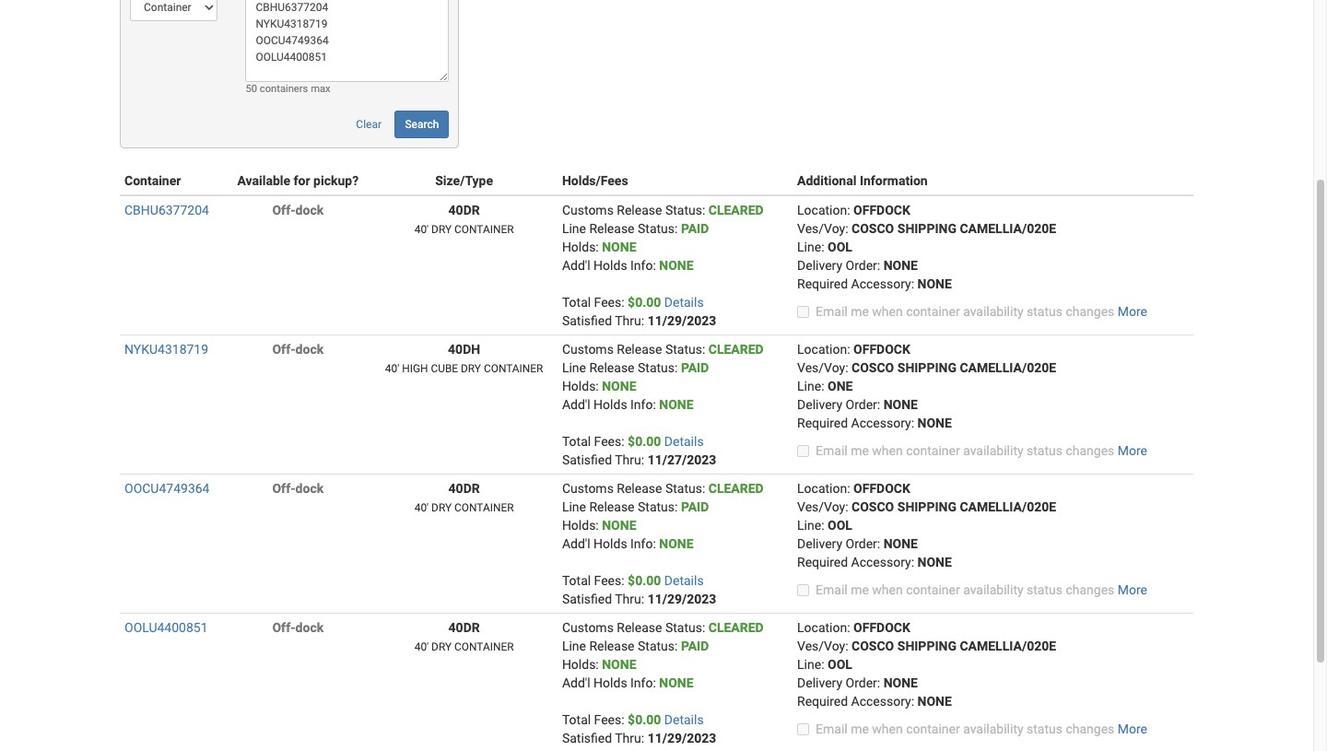 Task type: vqa. For each thing, say whether or not it's contained in the screenshot.
FLEX
no



Task type: locate. For each thing, give the bounding box(es) containing it.
none
[[602, 240, 637, 254], [659, 258, 694, 273], [884, 258, 918, 273], [918, 277, 952, 291], [602, 379, 637, 394], [659, 397, 694, 412], [884, 397, 918, 412], [918, 416, 952, 430], [602, 518, 637, 533], [659, 536, 694, 551], [884, 536, 918, 551], [918, 555, 952, 570], [602, 657, 637, 672], [659, 676, 694, 690], [884, 676, 918, 690], [918, 694, 952, 709]]

1 40dr from the top
[[449, 203, 480, 218]]

search
[[405, 118, 439, 131]]

offdock for oocu4749364
[[854, 481, 911, 496]]

camellia/020e for oocu4749364
[[960, 500, 1057, 514]]

availability
[[963, 304, 1024, 319], [963, 443, 1024, 458], [963, 583, 1024, 597], [963, 722, 1024, 737]]

info: for cbhu6377204
[[631, 258, 656, 273]]

3 accessory from the top
[[851, 555, 911, 570]]

2 vertical spatial total fees: $0.00 details satisfied thru: 11/29/2023
[[562, 713, 717, 746]]

2 details link from the top
[[664, 434, 704, 449]]

4 total from the top
[[562, 713, 591, 727]]

2 thru: from the top
[[615, 453, 645, 467]]

11/27/2023
[[648, 453, 717, 467]]

cbhu6377204
[[124, 203, 209, 218]]

2 cosco from the top
[[852, 360, 894, 375]]

3 satisfied from the top
[[562, 592, 612, 607]]

satisfied for nyku4318719
[[562, 453, 612, 467]]

info:
[[631, 258, 656, 273], [631, 397, 656, 412], [631, 536, 656, 551], [631, 676, 656, 690]]

status
[[665, 203, 702, 218], [638, 221, 675, 236], [665, 342, 702, 357], [638, 360, 675, 375], [665, 481, 702, 496], [638, 500, 675, 514], [665, 620, 702, 635], [638, 639, 675, 654]]

4 changes from the top
[[1066, 722, 1115, 737]]

1 paid from the top
[[681, 221, 709, 236]]

1 more link from the top
[[1118, 304, 1148, 319]]

3 off- from the top
[[272, 481, 296, 496]]

2 ves/voy: from the top
[[797, 360, 849, 375]]

2 email from the top
[[816, 443, 848, 458]]

3 40dr from the top
[[449, 620, 480, 635]]

1 status from the top
[[1027, 304, 1063, 319]]

11/29/2023
[[648, 313, 717, 328], [648, 592, 717, 607], [648, 731, 717, 746]]

total fees: $0.00 details satisfied thru: 11/27/2023
[[562, 434, 717, 467]]

email me when container availability status changes more
[[816, 304, 1148, 319], [816, 443, 1148, 458], [816, 583, 1148, 597], [816, 722, 1148, 737]]

details
[[664, 295, 704, 310], [664, 434, 704, 449], [664, 573, 704, 588], [664, 713, 704, 727]]

details link for nyku4318719
[[664, 434, 704, 449]]

1 vertical spatial 40dr
[[449, 481, 480, 496]]

email me when container availability status changes more for oolu4400851
[[816, 722, 1148, 737]]

1 camellia/020e from the top
[[960, 221, 1057, 236]]

2 line: from the top
[[797, 379, 825, 394]]

changes for nyku4318719
[[1066, 443, 1115, 458]]

email for cbhu6377204
[[816, 304, 848, 319]]

2 40dr 40' dry container from the top
[[415, 481, 514, 514]]

status for oocu4749364
[[1027, 583, 1063, 597]]

1 customs from the top
[[562, 203, 614, 218]]

$0.00 for cbhu6377204
[[628, 295, 661, 310]]

search button
[[395, 111, 449, 138]]

container
[[455, 223, 514, 236], [484, 362, 543, 375], [455, 501, 514, 514], [455, 641, 514, 654]]

4 status from the top
[[1027, 722, 1063, 737]]

holds/fees
[[562, 173, 628, 188]]

offdock
[[854, 203, 911, 218], [854, 342, 911, 357], [854, 481, 911, 496], [854, 620, 911, 635]]

accessory
[[851, 277, 911, 291], [851, 416, 911, 430], [851, 555, 911, 570], [851, 694, 911, 709]]

when for oocu4749364
[[872, 583, 903, 597]]

container for cbhu6377204
[[906, 304, 960, 319]]

4 me from the top
[[851, 722, 869, 737]]

for
[[294, 173, 310, 188]]

40dr 40' dry container
[[415, 203, 514, 236], [415, 481, 514, 514], [415, 620, 514, 654]]

offdock inside location : offdock ves/voy: cosco shipping camellia/020e line: one delivery order : none required accessory : none
[[854, 342, 911, 357]]

status for nyku4318719
[[1027, 443, 1063, 458]]

containers
[[260, 83, 308, 95]]

total inside total fees: $0.00 details satisfied thru: 11/27/2023
[[562, 434, 591, 449]]

satisfied
[[562, 313, 612, 328], [562, 453, 612, 467], [562, 592, 612, 607], [562, 731, 612, 746]]

when for nyku4318719
[[872, 443, 903, 458]]

email
[[816, 304, 848, 319], [816, 443, 848, 458], [816, 583, 848, 597], [816, 722, 848, 737]]

2 off-dock from the top
[[272, 342, 324, 357]]

off-dock
[[272, 203, 324, 218], [272, 342, 324, 357], [272, 481, 324, 496], [272, 620, 324, 635]]

4 required from the top
[[797, 694, 848, 709]]

container for oolu4400851
[[906, 722, 960, 737]]

details link for oocu4749364
[[664, 573, 704, 588]]

4 off-dock from the top
[[272, 620, 324, 635]]

line
[[562, 221, 586, 236], [562, 360, 586, 375], [562, 500, 586, 514], [562, 639, 586, 654]]

holds:
[[562, 240, 599, 254], [562, 379, 599, 394], [562, 518, 599, 533], [562, 657, 599, 672]]

when
[[872, 304, 903, 319], [872, 443, 903, 458], [872, 583, 903, 597], [872, 722, 903, 737]]

2 customs release status : cleared line release status : paid holds: none add'l holds info: none from the top
[[562, 342, 764, 412]]

cube
[[431, 362, 458, 375]]

cleared
[[709, 203, 764, 218], [709, 342, 764, 357], [709, 481, 764, 496], [709, 620, 764, 635]]

1 accessory from the top
[[851, 277, 911, 291]]

2 vertical spatial location : offdock ves/voy: cosco shipping camellia/020e line: ool delivery order : none required accessory : none
[[797, 620, 1057, 709]]

1 more from the top
[[1118, 304, 1148, 319]]

2 satisfied from the top
[[562, 453, 612, 467]]

availability for oolu4400851
[[963, 722, 1024, 737]]

required for oolu4400851
[[797, 694, 848, 709]]

dry
[[431, 223, 452, 236], [461, 362, 481, 375], [431, 501, 452, 514], [431, 641, 452, 654]]

2 info: from the top
[[631, 397, 656, 412]]

3 cleared from the top
[[709, 481, 764, 496]]

4 location from the top
[[797, 620, 847, 635]]

1 satisfied from the top
[[562, 313, 612, 328]]

1 when from the top
[[872, 304, 903, 319]]

1 vertical spatial location : offdock ves/voy: cosco shipping camellia/020e line: ool delivery order : none required accessory : none
[[797, 481, 1057, 570]]

3 line: from the top
[[797, 518, 825, 533]]

1 order from the top
[[846, 258, 877, 273]]

line for cbhu6377204
[[562, 221, 586, 236]]

order inside location : offdock ves/voy: cosco shipping camellia/020e line: one delivery order : none required accessory : none
[[846, 397, 877, 412]]

3 availability from the top
[[963, 583, 1024, 597]]

4 holds from the top
[[594, 676, 627, 690]]

1 11/29/2023 from the top
[[648, 313, 717, 328]]

2 location : offdock ves/voy: cosco shipping camellia/020e line: ool delivery order : none required accessory : none from the top
[[797, 481, 1057, 570]]

$0.00 for oolu4400851
[[628, 713, 661, 727]]

container
[[906, 304, 960, 319], [906, 443, 960, 458], [906, 583, 960, 597], [906, 722, 960, 737]]

details link for oolu4400851
[[664, 713, 704, 727]]

1 cleared from the top
[[709, 203, 764, 218]]

1 changes from the top
[[1066, 304, 1115, 319]]

customs for cbhu6377204
[[562, 203, 614, 218]]

4 camellia/020e from the top
[[960, 639, 1057, 654]]

ves/voy:
[[797, 221, 849, 236], [797, 360, 849, 375], [797, 500, 849, 514], [797, 639, 849, 654]]

1 line from the top
[[562, 221, 586, 236]]

4 customs release status : cleared line release status : paid holds: none add'l holds info: none from the top
[[562, 620, 764, 690]]

1 availability from the top
[[963, 304, 1024, 319]]

holds for nyku4318719
[[594, 397, 627, 412]]

size/type
[[435, 173, 493, 188]]

paid for cbhu6377204
[[681, 221, 709, 236]]

off-
[[272, 203, 296, 218], [272, 342, 296, 357], [272, 481, 296, 496], [272, 620, 296, 635]]

accessory inside location : offdock ves/voy: cosco shipping camellia/020e line: one delivery order : none required accessory : none
[[851, 416, 911, 430]]

ool
[[828, 240, 853, 254], [828, 518, 853, 533], [828, 657, 853, 672]]

4 cosco from the top
[[852, 639, 894, 654]]

more link
[[1118, 304, 1148, 319], [1118, 443, 1148, 458], [1118, 583, 1148, 597], [1118, 722, 1148, 737]]

location inside location : offdock ves/voy: cosco shipping camellia/020e line: one delivery order : none required accessory : none
[[797, 342, 847, 357]]

status
[[1027, 304, 1063, 319], [1027, 443, 1063, 458], [1027, 583, 1063, 597], [1027, 722, 1063, 737]]

satisfied for oocu4749364
[[562, 592, 612, 607]]

2 me from the top
[[851, 443, 869, 458]]

:
[[702, 203, 705, 218], [847, 203, 850, 218], [675, 221, 678, 236], [877, 258, 881, 273], [911, 277, 915, 291], [702, 342, 705, 357], [847, 342, 850, 357], [675, 360, 678, 375], [877, 397, 881, 412], [911, 416, 915, 430], [702, 481, 705, 496], [847, 481, 850, 496], [675, 500, 678, 514], [877, 536, 881, 551], [911, 555, 915, 570], [702, 620, 705, 635], [847, 620, 850, 635], [675, 639, 678, 654], [877, 676, 881, 690], [911, 694, 915, 709]]

line:
[[797, 240, 825, 254], [797, 379, 825, 394], [797, 518, 825, 533], [797, 657, 825, 672]]

dry for oocu4749364
[[431, 501, 452, 514]]

cosco
[[852, 221, 894, 236], [852, 360, 894, 375], [852, 500, 894, 514], [852, 639, 894, 654]]

3 status from the top
[[1027, 583, 1063, 597]]

1 info: from the top
[[631, 258, 656, 273]]

status for oolu4400851
[[1027, 722, 1063, 737]]

3 more link from the top
[[1118, 583, 1148, 597]]

add'l for oocu4749364
[[562, 536, 591, 551]]

$0.00 inside total fees: $0.00 details satisfied thru: 11/27/2023
[[628, 434, 661, 449]]

total for nyku4318719
[[562, 434, 591, 449]]

changes
[[1066, 304, 1115, 319], [1066, 443, 1115, 458], [1066, 583, 1115, 597], [1066, 722, 1115, 737]]

total
[[562, 295, 591, 310], [562, 434, 591, 449], [562, 573, 591, 588], [562, 713, 591, 727]]

order
[[846, 258, 877, 273], [846, 397, 877, 412], [846, 536, 877, 551], [846, 676, 877, 690]]

2 dock from the top
[[296, 342, 324, 357]]

more for oocu4749364
[[1118, 583, 1148, 597]]

customs for oocu4749364
[[562, 481, 614, 496]]

3 total fees: $0.00 details satisfied thru: 11/29/2023 from the top
[[562, 713, 717, 746]]

cosco inside location : offdock ves/voy: cosco shipping camellia/020e line: one delivery order : none required accessory : none
[[852, 360, 894, 375]]

2 offdock from the top
[[854, 342, 911, 357]]

available
[[237, 173, 290, 188]]

cleared for cbhu6377204
[[709, 203, 764, 218]]

1 required from the top
[[797, 277, 848, 291]]

additional information
[[797, 173, 928, 188]]

4 accessory from the top
[[851, 694, 911, 709]]

0 vertical spatial location : offdock ves/voy: cosco shipping camellia/020e line: ool delivery order : none required accessory : none
[[797, 203, 1057, 291]]

more link for cbhu6377204
[[1118, 304, 1148, 319]]

delivery
[[797, 258, 843, 273], [797, 397, 843, 412], [797, 536, 843, 551], [797, 676, 843, 690]]

dock for oolu4400851
[[296, 620, 324, 635]]

total for oolu4400851
[[562, 713, 591, 727]]

clear
[[356, 118, 382, 131]]

total fees: $0.00 details satisfied thru: 11/29/2023 for oocu4749364
[[562, 573, 717, 607]]

3 email me when container availability status changes more from the top
[[816, 583, 1148, 597]]

40dr 40' dry container for cbhu6377204
[[415, 203, 514, 236]]

1 details from the top
[[664, 295, 704, 310]]

3 off-dock from the top
[[272, 481, 324, 496]]

4 container from the top
[[906, 722, 960, 737]]

location : offdock ves/voy: cosco shipping camellia/020e line: ool delivery order : none required accessory : none for oolu4400851
[[797, 620, 1057, 709]]

thru:
[[615, 313, 645, 328], [615, 453, 645, 467], [615, 592, 645, 607], [615, 731, 645, 746]]

required for oocu4749364
[[797, 555, 848, 570]]

satisfied for oolu4400851
[[562, 731, 612, 746]]

3 total from the top
[[562, 573, 591, 588]]

more link for oolu4400851
[[1118, 722, 1148, 737]]

50
[[246, 83, 257, 95]]

4 more from the top
[[1118, 722, 1148, 737]]

40'
[[415, 223, 429, 236], [385, 362, 399, 375], [415, 501, 429, 514], [415, 641, 429, 654]]

customs
[[562, 203, 614, 218], [562, 342, 614, 357], [562, 481, 614, 496], [562, 620, 614, 635]]

2 required from the top
[[797, 416, 848, 430]]

container for oocu4749364
[[906, 583, 960, 597]]

email me when container availability status changes more for nyku4318719
[[816, 443, 1148, 458]]

satisfied inside total fees: $0.00 details satisfied thru: 11/27/2023
[[562, 453, 612, 467]]

4 holds: from the top
[[562, 657, 599, 672]]

2 paid from the top
[[681, 360, 709, 375]]

4 add'l from the top
[[562, 676, 591, 690]]

dry for oolu4400851
[[431, 641, 452, 654]]

1 delivery from the top
[[797, 258, 843, 273]]

more for nyku4318719
[[1118, 443, 1148, 458]]

3 more from the top
[[1118, 583, 1148, 597]]

me for oolu4400851
[[851, 722, 869, 737]]

3 order from the top
[[846, 536, 877, 551]]

2 delivery from the top
[[797, 397, 843, 412]]

2 more link from the top
[[1118, 443, 1148, 458]]

1 thru: from the top
[[615, 313, 645, 328]]

2 status from the top
[[1027, 443, 1063, 458]]

location
[[797, 203, 847, 218], [797, 342, 847, 357], [797, 481, 847, 496], [797, 620, 847, 635]]

email me when container availability status changes more for oocu4749364
[[816, 583, 1148, 597]]

4 info: from the top
[[631, 676, 656, 690]]

3 thru: from the top
[[615, 592, 645, 607]]

1 holds: from the top
[[562, 240, 599, 254]]

4 thru: from the top
[[615, 731, 645, 746]]

offdock for oolu4400851
[[854, 620, 911, 635]]

1 line: from the top
[[797, 240, 825, 254]]

40dr for cbhu6377204
[[449, 203, 480, 218]]

thru: inside total fees: $0.00 details satisfied thru: 11/27/2023
[[615, 453, 645, 467]]

4 satisfied from the top
[[562, 731, 612, 746]]

fees: inside total fees: $0.00 details satisfied thru: 11/27/2023
[[594, 434, 625, 449]]

accessory for nyku4318719
[[851, 416, 911, 430]]

2 container from the top
[[906, 443, 960, 458]]

shipping for oolu4400851
[[898, 639, 957, 654]]

fees: for nyku4318719
[[594, 434, 625, 449]]

ool for cbhu6377204
[[828, 240, 853, 254]]

4 offdock from the top
[[854, 620, 911, 635]]

0 vertical spatial 40dr 40' dry container
[[415, 203, 514, 236]]

delivery inside location : offdock ves/voy: cosco shipping camellia/020e line: one delivery order : none required accessory : none
[[797, 397, 843, 412]]

2 line from the top
[[562, 360, 586, 375]]

40dh
[[448, 342, 480, 357]]

more link for oocu4749364
[[1118, 583, 1148, 597]]

1 vertical spatial 11/29/2023
[[648, 592, 717, 607]]

add'l
[[562, 258, 591, 273], [562, 397, 591, 412], [562, 536, 591, 551], [562, 676, 591, 690]]

1 dock from the top
[[296, 203, 324, 218]]

3 holds: from the top
[[562, 518, 599, 533]]

total for cbhu6377204
[[562, 295, 591, 310]]

location : offdock ves/voy: cosco shipping camellia/020e line: ool delivery order : none required accessory : none
[[797, 203, 1057, 291], [797, 481, 1057, 570], [797, 620, 1057, 709]]

off-dock for nyku4318719
[[272, 342, 324, 357]]

3 info: from the top
[[631, 536, 656, 551]]

1 holds from the top
[[594, 258, 627, 273]]

me
[[851, 304, 869, 319], [851, 443, 869, 458], [851, 583, 869, 597], [851, 722, 869, 737]]

line: inside location : offdock ves/voy: cosco shipping camellia/020e line: one delivery order : none required accessory : none
[[797, 379, 825, 394]]

2 fees: from the top
[[594, 434, 625, 449]]

3 details link from the top
[[664, 573, 704, 588]]

1 vertical spatial 40dr 40' dry container
[[415, 481, 514, 514]]

information
[[860, 173, 928, 188]]

None checkbox
[[797, 445, 809, 457], [797, 584, 809, 596], [797, 445, 809, 457], [797, 584, 809, 596]]

paid
[[681, 221, 709, 236], [681, 360, 709, 375], [681, 500, 709, 514], [681, 639, 709, 654]]

40dh 40' high cube dry container
[[385, 342, 543, 375]]

holds: for oolu4400851
[[562, 657, 599, 672]]

$0.00
[[628, 295, 661, 310], [628, 434, 661, 449], [628, 573, 661, 588], [628, 713, 661, 727]]

details inside total fees: $0.00 details satisfied thru: 11/27/2023
[[664, 434, 704, 449]]

one
[[828, 379, 853, 394]]

details link for cbhu6377204
[[664, 295, 704, 310]]

1 customs release status : cleared line release status : paid holds: none add'l holds info: none from the top
[[562, 203, 764, 273]]

high
[[402, 362, 428, 375]]

$0.00 for nyku4318719
[[628, 434, 661, 449]]

more
[[1118, 304, 1148, 319], [1118, 443, 1148, 458], [1118, 583, 1148, 597], [1118, 722, 1148, 737]]

customs release status : cleared line release status : paid holds: none add'l holds info: none
[[562, 203, 764, 273], [562, 342, 764, 412], [562, 481, 764, 551], [562, 620, 764, 690]]

details link
[[664, 295, 704, 310], [664, 434, 704, 449], [664, 573, 704, 588], [664, 713, 704, 727]]

camellia/020e
[[960, 221, 1057, 236], [960, 360, 1057, 375], [960, 500, 1057, 514], [960, 639, 1057, 654]]

off- for oocu4749364
[[272, 481, 296, 496]]

shipping for nyku4318719
[[898, 360, 957, 375]]

release
[[617, 203, 662, 218], [589, 221, 635, 236], [617, 342, 662, 357], [589, 360, 635, 375], [617, 481, 662, 496], [589, 500, 635, 514], [617, 620, 662, 635], [589, 639, 635, 654]]

3 40dr 40' dry container from the top
[[415, 620, 514, 654]]

2 vertical spatial 11/29/2023
[[648, 731, 717, 746]]

1 location from the top
[[797, 203, 847, 218]]

2 vertical spatial 40dr
[[449, 620, 480, 635]]

2 $0.00 from the top
[[628, 434, 661, 449]]

dock
[[296, 203, 324, 218], [296, 342, 324, 357], [296, 481, 324, 496], [296, 620, 324, 635]]

2 vertical spatial ool
[[828, 657, 853, 672]]

changes for oocu4749364
[[1066, 583, 1115, 597]]

shipping for oocu4749364
[[898, 500, 957, 514]]

container for oolu4400851
[[455, 641, 514, 654]]

shipping inside location : offdock ves/voy: cosco shipping camellia/020e line: one delivery order : none required accessory : none
[[898, 360, 957, 375]]

4 line: from the top
[[797, 657, 825, 672]]

holds for oolu4400851
[[594, 676, 627, 690]]

ves/voy: inside location : offdock ves/voy: cosco shipping camellia/020e line: one delivery order : none required accessory : none
[[797, 360, 849, 375]]

2 ool from the top
[[828, 518, 853, 533]]

camellia/020e inside location : offdock ves/voy: cosco shipping camellia/020e line: one delivery order : none required accessory : none
[[960, 360, 1057, 375]]

required
[[797, 277, 848, 291], [797, 416, 848, 430], [797, 555, 848, 570], [797, 694, 848, 709]]

location for nyku4318719
[[797, 342, 847, 357]]

cosco for cbhu6377204
[[852, 221, 894, 236]]

oocu4749364
[[124, 481, 210, 496]]

required inside location : offdock ves/voy: cosco shipping camellia/020e line: one delivery order : none required accessory : none
[[797, 416, 848, 430]]

fees:
[[594, 295, 625, 310], [594, 434, 625, 449], [594, 573, 625, 588], [594, 713, 625, 727]]

11/29/2023 for oolu4400851
[[648, 731, 717, 746]]

3 location from the top
[[797, 481, 847, 496]]

customs release status : cleared line release status : paid holds: none add'l holds info: none for cbhu6377204
[[562, 203, 764, 273]]

cleared for oocu4749364
[[709, 481, 764, 496]]

3 offdock from the top
[[854, 481, 911, 496]]

3 shipping from the top
[[898, 500, 957, 514]]

shipping
[[898, 221, 957, 236], [898, 360, 957, 375], [898, 500, 957, 514], [898, 639, 957, 654]]

2 accessory from the top
[[851, 416, 911, 430]]

1 vertical spatial ool
[[828, 518, 853, 533]]

0 vertical spatial ool
[[828, 240, 853, 254]]

customs for nyku4318719
[[562, 342, 614, 357]]

2 11/29/2023 from the top
[[648, 592, 717, 607]]

holds
[[594, 258, 627, 273], [594, 397, 627, 412], [594, 536, 627, 551], [594, 676, 627, 690]]

3 location : offdock ves/voy: cosco shipping camellia/020e line: ool delivery order : none required accessory : none from the top
[[797, 620, 1057, 709]]

0 vertical spatial 11/29/2023
[[648, 313, 717, 328]]

None checkbox
[[797, 306, 809, 318], [797, 724, 809, 736], [797, 306, 809, 318], [797, 724, 809, 736]]

2 vertical spatial 40dr 40' dry container
[[415, 620, 514, 654]]

pickup?
[[314, 173, 359, 188]]

0 vertical spatial total fees: $0.00 details satisfied thru: 11/29/2023
[[562, 295, 717, 328]]

1 vertical spatial total fees: $0.00 details satisfied thru: 11/29/2023
[[562, 573, 717, 607]]

40dr
[[449, 203, 480, 218], [449, 481, 480, 496], [449, 620, 480, 635]]

ves/voy: for nyku4318719
[[797, 360, 849, 375]]

line: for oolu4400851
[[797, 657, 825, 672]]

total fees: $0.00 details satisfied thru: 11/29/2023
[[562, 295, 717, 328], [562, 573, 717, 607], [562, 713, 717, 746]]

0 vertical spatial 40dr
[[449, 203, 480, 218]]

cleared for nyku4318719
[[709, 342, 764, 357]]

40' inside 40dh 40' high cube dry container
[[385, 362, 399, 375]]

40dr 40' dry container for oolu4400851
[[415, 620, 514, 654]]

1 ool from the top
[[828, 240, 853, 254]]

additional
[[797, 173, 857, 188]]

delivery for oocu4749364
[[797, 536, 843, 551]]



Task type: describe. For each thing, give the bounding box(es) containing it.
holds: for cbhu6377204
[[562, 240, 599, 254]]

40dr for oolu4400851
[[449, 620, 480, 635]]

fees: for cbhu6377204
[[594, 295, 625, 310]]

camellia/020e for oolu4400851
[[960, 639, 1057, 654]]

cleared for oolu4400851
[[709, 620, 764, 635]]

required for cbhu6377204
[[797, 277, 848, 291]]

order for cbhu6377204
[[846, 258, 877, 273]]

details for oolu4400851
[[664, 713, 704, 727]]

paid for oolu4400851
[[681, 639, 709, 654]]

dry for cbhu6377204
[[431, 223, 452, 236]]

delivery for oolu4400851
[[797, 676, 843, 690]]

more for cbhu6377204
[[1118, 304, 1148, 319]]

40' for cbhu6377204
[[415, 223, 429, 236]]

order for oolu4400851
[[846, 676, 877, 690]]

holds for cbhu6377204
[[594, 258, 627, 273]]

location for cbhu6377204
[[797, 203, 847, 218]]

cosco for oolu4400851
[[852, 639, 894, 654]]

availability for oocu4749364
[[963, 583, 1024, 597]]

availability for nyku4318719
[[963, 443, 1024, 458]]

customs release status : cleared line release status : paid holds: none add'l holds info: none for oolu4400851
[[562, 620, 764, 690]]

offdock for cbhu6377204
[[854, 203, 911, 218]]

me for nyku4318719
[[851, 443, 869, 458]]

Number text field
[[246, 0, 449, 82]]

changes for cbhu6377204
[[1066, 304, 1115, 319]]

container
[[124, 173, 181, 188]]

11/29/2023 for oocu4749364
[[648, 592, 717, 607]]

40' for nyku4318719
[[385, 362, 399, 375]]

off-dock for oocu4749364
[[272, 481, 324, 496]]

line: for nyku4318719
[[797, 379, 825, 394]]

cbhu6377204 link
[[124, 203, 209, 218]]

total fees: $0.00 details satisfied thru: 11/29/2023 for cbhu6377204
[[562, 295, 717, 328]]

container for nyku4318719
[[906, 443, 960, 458]]

info: for oolu4400851
[[631, 676, 656, 690]]

add'l for cbhu6377204
[[562, 258, 591, 273]]

info: for oocu4749364
[[631, 536, 656, 551]]

oolu4400851
[[124, 620, 208, 635]]

availability for cbhu6377204
[[963, 304, 1024, 319]]

email for oocu4749364
[[816, 583, 848, 597]]

40dr for oocu4749364
[[449, 481, 480, 496]]

line for nyku4318719
[[562, 360, 586, 375]]

email me when container availability status changes more for cbhu6377204
[[816, 304, 1148, 319]]

ool for oolu4400851
[[828, 657, 853, 672]]

oocu4749364 link
[[124, 481, 210, 496]]

delivery for cbhu6377204
[[797, 258, 843, 273]]

info: for nyku4318719
[[631, 397, 656, 412]]

location for oocu4749364
[[797, 481, 847, 496]]

location : offdock ves/voy: cosco shipping camellia/020e line: one delivery order : none required accessory : none
[[797, 342, 1057, 430]]

shipping for cbhu6377204
[[898, 221, 957, 236]]

customs release status : cleared line release status : paid holds: none add'l holds info: none for nyku4318719
[[562, 342, 764, 412]]

required for nyku4318719
[[797, 416, 848, 430]]

line: for cbhu6377204
[[797, 240, 825, 254]]

off- for oolu4400851
[[272, 620, 296, 635]]

fees: for oolu4400851
[[594, 713, 625, 727]]

cosco for oocu4749364
[[852, 500, 894, 514]]

add'l for nyku4318719
[[562, 397, 591, 412]]

camellia/020e for cbhu6377204
[[960, 221, 1057, 236]]

available for pickup?
[[237, 173, 359, 188]]

ves/voy: for cbhu6377204
[[797, 221, 849, 236]]

thru: for oocu4749364
[[615, 592, 645, 607]]

40' for oocu4749364
[[415, 501, 429, 514]]

container inside 40dh 40' high cube dry container
[[484, 362, 543, 375]]

nyku4318719 link
[[124, 342, 208, 357]]

off- for nyku4318719
[[272, 342, 296, 357]]

customs for oolu4400851
[[562, 620, 614, 635]]

satisfied for cbhu6377204
[[562, 313, 612, 328]]

oolu4400851 link
[[124, 620, 208, 635]]

clear button
[[346, 111, 392, 138]]

total fees: $0.00 details satisfied thru: 11/29/2023 for oolu4400851
[[562, 713, 717, 746]]

email for nyku4318719
[[816, 443, 848, 458]]

holds: for nyku4318719
[[562, 379, 599, 394]]

nyku4318719
[[124, 342, 208, 357]]

container for oocu4749364
[[455, 501, 514, 514]]

location for oolu4400851
[[797, 620, 847, 635]]

holds: for oocu4749364
[[562, 518, 599, 533]]

email for oolu4400851
[[816, 722, 848, 737]]

when for cbhu6377204
[[872, 304, 903, 319]]

order for nyku4318719
[[846, 397, 877, 412]]

off-dock for oolu4400851
[[272, 620, 324, 635]]

dock for cbhu6377204
[[296, 203, 324, 218]]

line: for oocu4749364
[[797, 518, 825, 533]]

max
[[311, 83, 331, 95]]

when for oolu4400851
[[872, 722, 903, 737]]

thru: for oolu4400851
[[615, 731, 645, 746]]

dock for nyku4318719
[[296, 342, 324, 357]]

40' for oolu4400851
[[415, 641, 429, 654]]

dry inside 40dh 40' high cube dry container
[[461, 362, 481, 375]]

50 containers max
[[246, 83, 331, 95]]

thru: for nyku4318719
[[615, 453, 645, 467]]

changes for oolu4400851
[[1066, 722, 1115, 737]]



